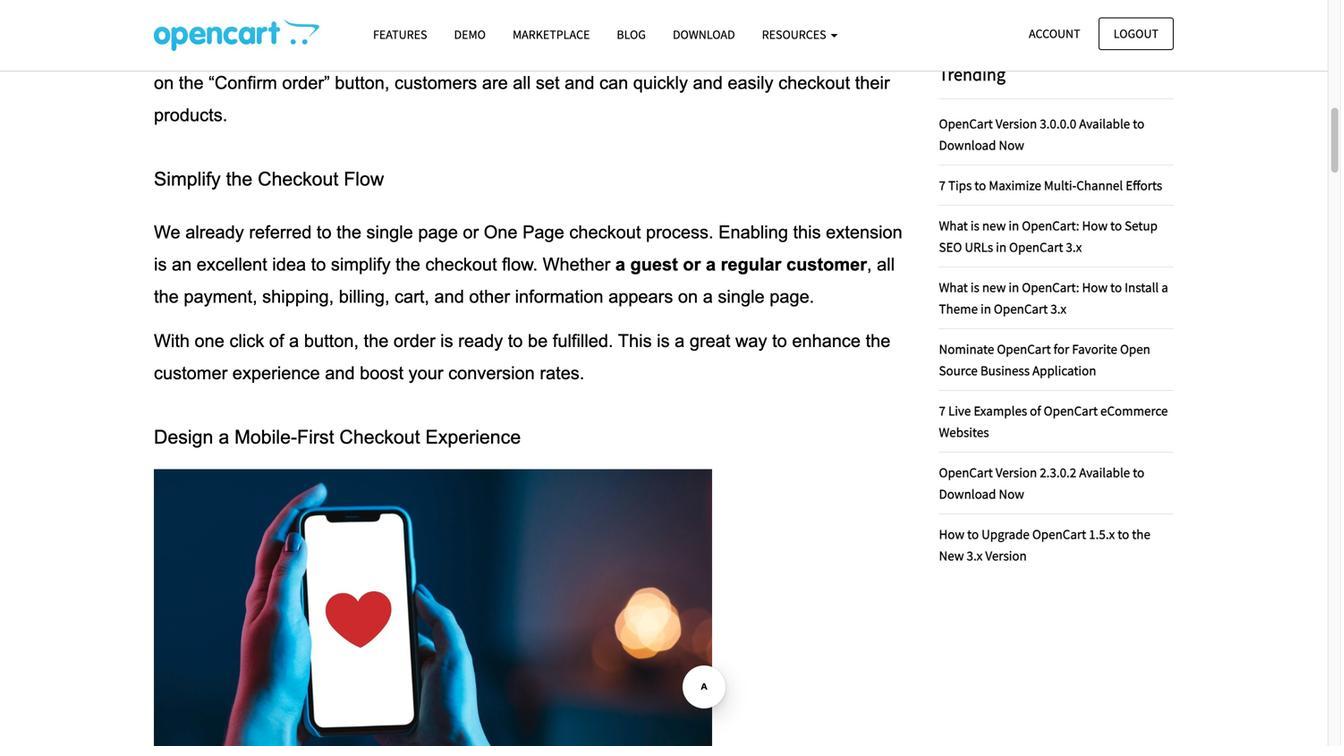 Task type: describe. For each thing, give the bounding box(es) containing it.
a inside . with a single click on the "confirm order" button, customers are all set and can quickly and easily checkout their products.
[[801, 41, 811, 61]]

resources link
[[749, 19, 852, 50]]

process.
[[646, 223, 714, 242]]

7 for 7 tips to maximize multi-channel efforts
[[939, 177, 946, 194]]

after
[[154, 41, 192, 61]]

a inside what is new in opencart: how to install a theme in opencart 3.x
[[1162, 279, 1169, 296]]

easily
[[728, 73, 774, 93]]

fulfilled.
[[553, 331, 614, 351]]

whether
[[543, 255, 611, 274]]

one
[[195, 331, 225, 351]]

conversion
[[449, 363, 535, 383]]

opencart inside opencart version 2.3.0.2 available to download now
[[939, 464, 993, 481]]

be
[[528, 331, 548, 351]]

way
[[736, 331, 768, 351]]

urls
[[965, 238, 994, 255]]

a left guest
[[616, 255, 626, 274]]

a right "design"
[[219, 426, 229, 448]]

extension
[[826, 223, 903, 242]]

of for a
[[269, 331, 284, 351]]

opencart version 3.0.0.0 available to download now link
[[939, 115, 1145, 153]]

opencart inside how to upgrade opencart 1.5.x to the new 3.x version
[[1033, 526, 1087, 543]]

0 vertical spatial customer
[[787, 255, 867, 274]]

details
[[287, 41, 339, 61]]

and right 'set'
[[565, 73, 595, 93]]

setup
[[1125, 217, 1158, 234]]

simplify
[[154, 168, 221, 190]]

page.
[[770, 287, 815, 307]]

maximize
[[989, 177, 1042, 194]]

the right enhance
[[866, 331, 891, 351]]

how inside how to upgrade opencart 1.5.x to the new 3.x version
[[939, 526, 965, 543]]

the up the "simplify"
[[337, 223, 362, 242]]

cart,
[[395, 287, 430, 307]]

already
[[185, 223, 244, 242]]

7 tips to maximize multi-channel efforts link
[[939, 177, 1163, 194]]

click inside with one click of a button, the order is ready to be fulfilled. this is a great way to enhance the customer experience and boost your conversion rates.
[[230, 331, 264, 351]]

first
[[297, 426, 334, 448]]

business
[[981, 362, 1030, 379]]

features link
[[360, 19, 441, 50]]

efforts
[[1126, 177, 1163, 194]]

download link
[[660, 19, 749, 50]]

.
[[750, 41, 755, 61]]

opencart version 2.3.0.2 available to download now link
[[939, 464, 1145, 502]]

logout link
[[1099, 17, 1174, 50]]

appears
[[609, 287, 673, 307]]

to right "idea"
[[311, 255, 326, 274]]

7 tips to maximize multi-channel efforts
[[939, 177, 1163, 194]]

flow.
[[502, 255, 538, 274]]

we already referred to the single page or one page checkout process. enabling this extension is an excellent idea to simplify the checkout flow. whether
[[154, 223, 908, 274]]

opencart inside the what is new in opencart: how to setup seo urls in opencart 3.x
[[1010, 238, 1064, 255]]

this
[[618, 331, 652, 351]]

the inside how to upgrade opencart 1.5.x to the new 3.x version
[[1132, 526, 1151, 543]]

what for what is new in opencart: how to install a theme in opencart 3.x
[[939, 279, 968, 296]]

in right urls
[[996, 238, 1007, 255]]

the right the simplify
[[226, 168, 253, 190]]

,
[[867, 255, 872, 274]]

all inside , all the payment, shipping, billing, cart, and other information appears on a single page.
[[877, 255, 895, 274]]

referred
[[249, 223, 312, 242]]

an
[[172, 255, 192, 274]]

to inside what is new in opencart: how to install a theme in opencart 3.x
[[1111, 279, 1123, 296]]

rates.
[[540, 363, 585, 383]]

how for setup
[[1083, 217, 1108, 234]]

make
[[429, 41, 472, 61]]

demo link
[[441, 19, 499, 50]]

1.5.x
[[1089, 526, 1115, 543]]

checkout inside . with a single click on the "confirm order" button, customers are all set and can quickly and easily checkout their products.
[[779, 73, 850, 93]]

what is new in opencart: how to install a theme in opencart 3.x
[[939, 279, 1169, 317]]

on for , all the payment, shipping, billing, cart, and other information appears on a single page.
[[678, 287, 698, 307]]

application
[[1033, 362, 1097, 379]]

all inside . with a single click on the "confirm order" button, customers are all set and can quickly and easily checkout their products.
[[513, 73, 531, 93]]

source
[[939, 362, 978, 379]]

now for 2.3.0.2
[[999, 485, 1025, 502]]

information
[[515, 287, 604, 307]]

2.3.0.2
[[1040, 464, 1077, 481]]

customer inside with one click of a button, the order is ready to be fulfilled. this is a great way to enhance the customer experience and boost your conversion rates.
[[154, 363, 228, 383]]

the inside . with a single click on the "confirm order" button, customers are all set and can quickly and easily checkout their products.
[[179, 73, 204, 93]]

design
[[154, 426, 213, 448]]

excellent
[[197, 255, 267, 274]]

to left make
[[409, 41, 424, 61]]

is right order
[[441, 331, 453, 351]]

is inside the what is new in opencart: how to setup seo urls in opencart 3.x
[[971, 217, 980, 234]]

customers
[[395, 73, 477, 93]]

to right tips
[[975, 177, 987, 194]]

and inside , all the payment, shipping, billing, cart, and other information appears on a single page.
[[435, 287, 464, 307]]

purchase
[[507, 41, 581, 61]]

this
[[793, 223, 821, 242]]

other
[[469, 287, 510, 307]]

experience
[[426, 426, 521, 448]]

a guest or a regular customer
[[616, 255, 867, 274]]

in down what is new in opencart: how to setup seo urls in opencart 3.x link
[[1009, 279, 1020, 296]]

simplify
[[331, 255, 391, 274]]

a left regular
[[706, 255, 716, 274]]

we
[[154, 223, 180, 242]]

products.
[[154, 105, 228, 125]]

shipping,
[[262, 287, 334, 307]]

how to upgrade opencart 1.5.x to the new 3.x version
[[939, 526, 1151, 564]]

to right referred
[[317, 223, 332, 242]]

to left upgrade
[[968, 526, 979, 543]]

payment,
[[184, 287, 257, 307]]

1 vertical spatial checkout
[[570, 223, 641, 242]]

features
[[373, 26, 427, 43]]

nominate opencart for favorite open source business application
[[939, 340, 1151, 379]]

2 vertical spatial checkout
[[426, 255, 497, 274]]

this,
[[197, 41, 230, 61]]

to inside the what is new in opencart: how to setup seo urls in opencart 3.x
[[1111, 217, 1123, 234]]

to left be
[[508, 331, 523, 351]]

to inside opencart version 2.3.0.2 available to download now
[[1133, 464, 1145, 481]]

what for what is new in opencart: how to setup seo urls in opencart 3.x
[[939, 217, 968, 234]]

new for theme
[[983, 279, 1006, 296]]

tips
[[949, 177, 972, 194]]

0 vertical spatial download
[[673, 26, 735, 43]]

account
[[1029, 26, 1081, 42]]

flow
[[344, 168, 384, 190]]

opencart version 2.3.0.2 available to download now
[[939, 464, 1145, 502]]

nominate opencart for favorite open source business application link
[[939, 340, 1151, 379]]

set
[[536, 73, 560, 93]]

is inside what is new in opencart: how to install a theme in opencart 3.x
[[971, 279, 980, 296]]

ready
[[458, 331, 503, 351]]

live
[[949, 402, 971, 419]]

the up cart, on the left
[[396, 255, 421, 274]]



Task type: vqa. For each thing, say whether or not it's contained in the screenshot.
36
no



Task type: locate. For each thing, give the bounding box(es) containing it.
7 for 7 live examples of opencart ecommerce websites
[[939, 402, 946, 419]]

design a mobile-first checkout experience
[[154, 426, 521, 448]]

single inside we already referred to the single page or one page checkout process. enabling this extension is an excellent idea to simplify the checkout flow. whether
[[367, 223, 413, 242]]

the up are
[[477, 41, 502, 61]]

download
[[673, 26, 735, 43], [939, 136, 997, 153], [939, 485, 997, 502]]

with inside with one click of a button, the order is ready to be fulfilled. this is a great way to enhance the customer experience and boost your conversion rates.
[[154, 331, 190, 351]]

theme
[[939, 300, 978, 317]]

quickly
[[634, 73, 688, 93]]

channel
[[1077, 177, 1124, 194]]

how inside what is new in opencart: how to install a theme in opencart 3.x
[[1083, 279, 1108, 296]]

1 vertical spatial now
[[999, 485, 1025, 502]]

0 vertical spatial button,
[[335, 73, 390, 93]]

a right .
[[801, 41, 811, 61]]

0 horizontal spatial click
[[230, 331, 264, 351]]

0 vertical spatial 7
[[939, 177, 946, 194]]

2 vertical spatial all
[[877, 255, 895, 274]]

1 vertical spatial customer
[[154, 363, 228, 383]]

1 vertical spatial 7
[[939, 402, 946, 419]]

and left boost
[[325, 363, 355, 383]]

available right 2.3.0.2
[[1080, 464, 1131, 481]]

now up upgrade
[[999, 485, 1025, 502]]

order"
[[282, 73, 330, 93]]

and
[[565, 73, 595, 93], [693, 73, 723, 93], [435, 287, 464, 307], [325, 363, 355, 383]]

with right .
[[760, 41, 796, 61]]

a inside , all the payment, shipping, billing, cart, and other information appears on a single page.
[[703, 287, 713, 307]]

favorite
[[1072, 340, 1118, 357]]

3.x inside what is new in opencart: how to install a theme in opencart 3.x
[[1051, 300, 1067, 317]]

available for 2.3.0.2
[[1080, 464, 1131, 481]]

1 horizontal spatial click
[[867, 41, 902, 61]]

to left setup
[[1111, 217, 1123, 234]]

with left one at the top left of page
[[154, 331, 190, 351]]

2 available from the top
[[1080, 464, 1131, 481]]

0 vertical spatial what
[[939, 217, 968, 234]]

download for opencart version 3.0.0.0 available to download now
[[939, 136, 997, 153]]

customer down the this
[[787, 255, 867, 274]]

7 left tips
[[939, 177, 946, 194]]

1 vertical spatial single
[[367, 223, 413, 242]]

how for install
[[1083, 279, 1108, 296]]

blog link
[[604, 19, 660, 50]]

2 horizontal spatial single
[[816, 41, 862, 61]]

page
[[523, 223, 565, 242]]

3.x inside the what is new in opencart: how to setup seo urls in opencart 3.x
[[1066, 238, 1082, 255]]

2 vertical spatial version
[[986, 547, 1027, 564]]

the
[[257, 41, 282, 61], [477, 41, 502, 61], [179, 73, 204, 93], [226, 168, 253, 190], [337, 223, 362, 242], [396, 255, 421, 274], [154, 287, 179, 307], [364, 331, 389, 351], [866, 331, 891, 351], [1132, 526, 1151, 543]]

1 vertical spatial new
[[983, 279, 1006, 296]]

idea
[[272, 255, 306, 274]]

2 horizontal spatial on
[[678, 287, 698, 307]]

opencart: for theme
[[1022, 279, 1080, 296]]

now for 3.0.0.0
[[999, 136, 1025, 153]]

2 7 from the top
[[939, 402, 946, 419]]

a up experience
[[289, 331, 299, 351]]

all
[[235, 41, 252, 61], [513, 73, 531, 93], [877, 255, 895, 274]]

1 vertical spatial version
[[996, 464, 1038, 481]]

opencart down websites
[[939, 464, 993, 481]]

7 live examples of opencart ecommerce websites
[[939, 402, 1169, 441]]

new for urls
[[983, 217, 1006, 234]]

3.x for setup
[[1066, 238, 1082, 255]]

upgrade
[[982, 526, 1030, 543]]

checkout down resources link on the right of the page
[[779, 73, 850, 93]]

1 vertical spatial how
[[1083, 279, 1108, 296]]

or left one
[[463, 223, 479, 242]]

1 horizontal spatial single
[[718, 287, 765, 307]]

now
[[999, 136, 1025, 153], [999, 485, 1025, 502]]

and left easily
[[693, 73, 723, 93]]

what is new in opencart: how to setup seo urls in opencart 3.x link
[[939, 217, 1158, 255]]

1 vertical spatial on
[[154, 73, 174, 93]]

how up new
[[939, 526, 965, 543]]

after this, all the details needed to make the purchase appear on
[[154, 41, 671, 61]]

0 vertical spatial checkout
[[779, 73, 850, 93]]

in
[[1009, 217, 1020, 234], [996, 238, 1007, 255], [1009, 279, 1020, 296], [981, 300, 992, 317]]

blog
[[617, 26, 646, 43]]

of for opencart
[[1030, 402, 1042, 419]]

2 opencart: from the top
[[1022, 279, 1080, 296]]

or inside we already referred to the single page or one page checkout process. enabling this extension is an excellent idea to simplify the checkout flow. whether
[[463, 223, 479, 242]]

is right this
[[657, 331, 670, 351]]

opencart inside what is new in opencart: how to install a theme in opencart 3.x
[[994, 300, 1048, 317]]

opencart up what is new in opencart: how to install a theme in opencart 3.x link at the top right
[[1010, 238, 1064, 255]]

of up experience
[[269, 331, 284, 351]]

on right appears
[[678, 287, 698, 307]]

version
[[996, 115, 1038, 132], [996, 464, 1038, 481], [986, 547, 1027, 564]]

2 vertical spatial on
[[678, 287, 698, 307]]

1 what from the top
[[939, 217, 968, 234]]

0 horizontal spatial with
[[154, 331, 190, 351]]

in down maximize
[[1009, 217, 1020, 234]]

and right cart, on the left
[[435, 287, 464, 307]]

billing,
[[339, 287, 390, 307]]

opencart: inside what is new in opencart: how to install a theme in opencart 3.x
[[1022, 279, 1080, 296]]

and inside with one click of a button, the order is ready to be fulfilled. this is a great way to enhance the customer experience and boost your conversion rates.
[[325, 363, 355, 383]]

order
[[394, 331, 436, 351]]

opencart down application
[[1044, 402, 1098, 419]]

on inside , all the payment, shipping, billing, cart, and other information appears on a single page.
[[678, 287, 698, 307]]

opencart:
[[1022, 217, 1080, 234], [1022, 279, 1080, 296]]

3.x for install
[[1051, 300, 1067, 317]]

your
[[409, 363, 444, 383]]

on right blog at the left top of the page
[[647, 41, 666, 61]]

0 horizontal spatial checkout
[[258, 168, 339, 190]]

resources
[[762, 26, 829, 43]]

2 horizontal spatial all
[[877, 255, 895, 274]]

0 horizontal spatial all
[[235, 41, 252, 61]]

single up their
[[816, 41, 862, 61]]

0 horizontal spatial of
[[269, 331, 284, 351]]

0 vertical spatial new
[[983, 217, 1006, 234]]

download for opencart version 2.3.0.2 available to download now
[[939, 485, 997, 502]]

a right install
[[1162, 279, 1169, 296]]

2 what from the top
[[939, 279, 968, 296]]

version down upgrade
[[986, 547, 1027, 564]]

0 vertical spatial all
[[235, 41, 252, 61]]

what inside what is new in opencart: how to install a theme in opencart 3.x
[[939, 279, 968, 296]]

click right one at the top left of page
[[230, 331, 264, 351]]

customer down one at the top left of page
[[154, 363, 228, 383]]

what is new in opencart: how to install a theme in opencart 3.x link
[[939, 279, 1169, 317]]

0 vertical spatial with
[[760, 41, 796, 61]]

version inside 'opencart version 3.0.0.0 available to download now'
[[996, 115, 1038, 132]]

1 vertical spatial what
[[939, 279, 968, 296]]

how down channel
[[1083, 217, 1108, 234]]

2 vertical spatial 3.x
[[967, 547, 983, 564]]

opencart: for urls
[[1022, 217, 1080, 234]]

1 horizontal spatial all
[[513, 73, 531, 93]]

download up upgrade
[[939, 485, 997, 502]]

1 vertical spatial button,
[[304, 331, 359, 351]]

the right 1.5.x
[[1132, 526, 1151, 543]]

3.0.0.0
[[1040, 115, 1077, 132]]

checkout down boost
[[340, 426, 420, 448]]

nominate
[[939, 340, 995, 357]]

a up great
[[703, 287, 713, 307]]

0 vertical spatial opencart:
[[1022, 217, 1080, 234]]

multi-
[[1044, 177, 1077, 194]]

opencart inside nominate opencart for favorite open source business application
[[997, 340, 1051, 357]]

download left .
[[673, 26, 735, 43]]

mobile-
[[235, 426, 297, 448]]

3.x up for
[[1051, 300, 1067, 317]]

click up their
[[867, 41, 902, 61]]

a
[[801, 41, 811, 61], [616, 255, 626, 274], [706, 255, 716, 274], [1162, 279, 1169, 296], [703, 287, 713, 307], [289, 331, 299, 351], [675, 331, 685, 351], [219, 426, 229, 448]]

1 vertical spatial available
[[1080, 464, 1131, 481]]

opencart: down what is new in opencart: how to setup seo urls in opencart 3.x link
[[1022, 279, 1080, 296]]

1 vertical spatial checkout
[[340, 426, 420, 448]]

7 left live
[[939, 402, 946, 419]]

button,
[[335, 73, 390, 93], [304, 331, 359, 351]]

install
[[1125, 279, 1159, 296]]

now up maximize
[[999, 136, 1025, 153]]

0 vertical spatial how
[[1083, 217, 1108, 234]]

2 vertical spatial single
[[718, 287, 765, 307]]

to right way
[[773, 331, 787, 351]]

available for 3.0.0.0
[[1080, 115, 1131, 132]]

button, inside . with a single click on the "confirm order" button, customers are all set and can quickly and easily checkout their products.
[[335, 73, 390, 93]]

1 vertical spatial with
[[154, 331, 190, 351]]

button, inside with one click of a button, the order is ready to be fulfilled. this is a great way to enhance the customer experience and boost your conversion rates.
[[304, 331, 359, 351]]

appear
[[586, 41, 642, 61]]

opencart: inside the what is new in opencart: how to setup seo urls in opencart 3.x
[[1022, 217, 1080, 234]]

opencart inside 'opencart version 3.0.0.0 available to download now'
[[939, 115, 993, 132]]

great
[[690, 331, 731, 351]]

all right 'this,' at left top
[[235, 41, 252, 61]]

for
[[1054, 340, 1070, 357]]

is up urls
[[971, 217, 980, 234]]

what up seo
[[939, 217, 968, 234]]

opencart version 3.0.0.0 available to download now
[[939, 115, 1145, 153]]

3.x up what is new in opencart: how to install a theme in opencart 3.x link at the top right
[[1066, 238, 1082, 255]]

0 vertical spatial click
[[867, 41, 902, 61]]

2 now from the top
[[999, 485, 1025, 502]]

of right examples
[[1030, 402, 1042, 419]]

2 vertical spatial download
[[939, 485, 997, 502]]

opencart up nominate opencart for favorite open source business application
[[994, 300, 1048, 317]]

, all the payment, shipping, billing, cart, and other information appears on a single page.
[[154, 255, 900, 307]]

1 horizontal spatial customer
[[787, 255, 867, 274]]

download inside 'opencart version 3.0.0.0 available to download now'
[[939, 136, 997, 153]]

7 inside 7 live examples of opencart ecommerce websites
[[939, 402, 946, 419]]

opencart
[[939, 115, 993, 132], [1010, 238, 1064, 255], [994, 300, 1048, 317], [997, 340, 1051, 357], [1044, 402, 1098, 419], [939, 464, 993, 481], [1033, 526, 1087, 543]]

now inside 'opencart version 3.0.0.0 available to download now'
[[999, 136, 1025, 153]]

what is new in opencart: how to setup seo urls in opencart 3.x
[[939, 217, 1158, 255]]

2 horizontal spatial checkout
[[779, 73, 850, 93]]

ecommerce
[[1101, 402, 1169, 419]]

0 vertical spatial 3.x
[[1066, 238, 1082, 255]]

0 vertical spatial now
[[999, 136, 1025, 153]]

1 vertical spatial click
[[230, 331, 264, 351]]

available right 3.0.0.0
[[1080, 115, 1131, 132]]

checkout
[[258, 168, 339, 190], [340, 426, 420, 448]]

opencart left 1.5.x
[[1033, 526, 1087, 543]]

to left install
[[1111, 279, 1123, 296]]

checkout up referred
[[258, 168, 339, 190]]

download up tips
[[939, 136, 997, 153]]

single inside . with a single click on the "confirm order" button, customers are all set and can quickly and easily checkout their products.
[[816, 41, 862, 61]]

2 new from the top
[[983, 279, 1006, 296]]

download inside opencart version 2.3.0.2 available to download now
[[939, 485, 997, 502]]

0 horizontal spatial customer
[[154, 363, 228, 383]]

boost
[[360, 363, 404, 383]]

now inside opencart version 2.3.0.2 available to download now
[[999, 485, 1025, 502]]

checkout up the whether
[[570, 223, 641, 242]]

the up products.
[[179, 73, 204, 93]]

1 available from the top
[[1080, 115, 1131, 132]]

1 vertical spatial or
[[683, 255, 701, 274]]

1 vertical spatial opencart:
[[1022, 279, 1080, 296]]

opencart: down 7 tips to maximize multi-channel efforts link
[[1022, 217, 1080, 234]]

0 vertical spatial on
[[647, 41, 666, 61]]

new
[[939, 547, 964, 564]]

3.x right new
[[967, 547, 983, 564]]

available inside opencart version 2.3.0.2 available to download now
[[1080, 464, 1131, 481]]

how inside the what is new in opencart: how to setup seo urls in opencart 3.x
[[1083, 217, 1108, 234]]

is inside we already referred to the single page or one page checkout process. enabling this extension is an excellent idea to simplify the checkout flow. whether
[[154, 255, 167, 274]]

conversion magic: uncovered strategies to optimize opencart checkout image
[[154, 19, 320, 51]]

one
[[484, 223, 518, 242]]

1 new from the top
[[983, 217, 1006, 234]]

available inside 'opencart version 3.0.0.0 available to download now'
[[1080, 115, 1131, 132]]

1 horizontal spatial checkout
[[340, 426, 420, 448]]

2 vertical spatial how
[[939, 526, 965, 543]]

1 vertical spatial download
[[939, 136, 997, 153]]

new inside what is new in opencart: how to install a theme in opencart 3.x
[[983, 279, 1006, 296]]

with inside . with a single click on the "confirm order" button, customers are all set and can quickly and easily checkout their products.
[[760, 41, 796, 61]]

is
[[971, 217, 980, 234], [154, 255, 167, 274], [971, 279, 980, 296], [441, 331, 453, 351], [657, 331, 670, 351]]

version for 2.3.0.2
[[996, 464, 1038, 481]]

to down ecommerce
[[1133, 464, 1145, 481]]

7 live examples of opencart ecommerce websites link
[[939, 402, 1169, 441]]

0 vertical spatial of
[[269, 331, 284, 351]]

guest
[[631, 255, 678, 274]]

all left 'set'
[[513, 73, 531, 93]]

of inside 7 live examples of opencart ecommerce websites
[[1030, 402, 1042, 419]]

opencart up business
[[997, 340, 1051, 357]]

0 horizontal spatial single
[[367, 223, 413, 242]]

1 vertical spatial all
[[513, 73, 531, 93]]

version left 2.3.0.2
[[996, 464, 1038, 481]]

version inside how to upgrade opencart 1.5.x to the new 3.x version
[[986, 547, 1027, 564]]

1 vertical spatial of
[[1030, 402, 1042, 419]]

page
[[418, 223, 458, 242]]

to right 1.5.x
[[1118, 526, 1130, 543]]

new down urls
[[983, 279, 1006, 296]]

0 horizontal spatial or
[[463, 223, 479, 242]]

button, down "billing,"
[[304, 331, 359, 351]]

single up the "simplify"
[[367, 223, 413, 242]]

their
[[855, 73, 890, 93]]

a left great
[[675, 331, 685, 351]]

all right ,
[[877, 255, 895, 274]]

is up the theme
[[971, 279, 980, 296]]

enhance
[[792, 331, 861, 351]]

how left install
[[1083, 279, 1108, 296]]

0 vertical spatial or
[[463, 223, 479, 242]]

the up the '"confirm'
[[257, 41, 282, 61]]

new up urls
[[983, 217, 1006, 234]]

1 opencart: from the top
[[1022, 217, 1080, 234]]

simplify the checkout flow
[[154, 168, 384, 190]]

the inside , all the payment, shipping, billing, cart, and other information appears on a single page.
[[154, 287, 179, 307]]

trending
[[939, 63, 1006, 85]]

websites
[[939, 424, 990, 441]]

single inside , all the payment, shipping, billing, cart, and other information appears on a single page.
[[718, 287, 765, 307]]

opencart down trending at right top
[[939, 115, 993, 132]]

version inside opencart version 2.3.0.2 available to download now
[[996, 464, 1038, 481]]

are
[[482, 73, 508, 93]]

button, down needed
[[335, 73, 390, 93]]

new
[[983, 217, 1006, 234], [983, 279, 1006, 296]]

1 horizontal spatial on
[[647, 41, 666, 61]]

single down a guest or a regular customer
[[718, 287, 765, 307]]

the up boost
[[364, 331, 389, 351]]

new inside the what is new in opencart: how to setup seo urls in opencart 3.x
[[983, 217, 1006, 234]]

0 vertical spatial version
[[996, 115, 1038, 132]]

in right the theme
[[981, 300, 992, 317]]

version for 3.0.0.0
[[996, 115, 1038, 132]]

version left 3.0.0.0
[[996, 115, 1038, 132]]

marketplace
[[513, 26, 590, 43]]

"confirm
[[209, 73, 277, 93]]

1 horizontal spatial checkout
[[570, 223, 641, 242]]

1 horizontal spatial with
[[760, 41, 796, 61]]

account link
[[1014, 17, 1096, 50]]

3.x inside how to upgrade opencart 1.5.x to the new 3.x version
[[967, 547, 983, 564]]

logout
[[1114, 26, 1159, 42]]

single
[[816, 41, 862, 61], [367, 223, 413, 242], [718, 287, 765, 307]]

click inside . with a single click on the "confirm order" button, customers are all set and can quickly and easily checkout their products.
[[867, 41, 902, 61]]

1 horizontal spatial or
[[683, 255, 701, 274]]

what up the theme
[[939, 279, 968, 296]]

or down process.
[[683, 255, 701, 274]]

0 vertical spatial single
[[816, 41, 862, 61]]

experience
[[233, 363, 320, 383]]

examples
[[974, 402, 1028, 419]]

0 vertical spatial checkout
[[258, 168, 339, 190]]

what inside the what is new in opencart: how to setup seo urls in opencart 3.x
[[939, 217, 968, 234]]

1 now from the top
[[999, 136, 1025, 153]]

checkout down 'page'
[[426, 255, 497, 274]]

1 7 from the top
[[939, 177, 946, 194]]

the down an
[[154, 287, 179, 307]]

on for after this, all the details needed to make the purchase appear on
[[647, 41, 666, 61]]

0 horizontal spatial checkout
[[426, 255, 497, 274]]

1 horizontal spatial of
[[1030, 402, 1042, 419]]

is left an
[[154, 255, 167, 274]]

can
[[600, 73, 629, 93]]

on inside . with a single click on the "confirm order" button, customers are all set and can quickly and easily checkout their products.
[[154, 73, 174, 93]]

0 vertical spatial available
[[1080, 115, 1131, 132]]

to up efforts
[[1133, 115, 1145, 132]]

0 horizontal spatial on
[[154, 73, 174, 93]]

on down after
[[154, 73, 174, 93]]

opencart inside 7 live examples of opencart ecommerce websites
[[1044, 402, 1098, 419]]

to inside 'opencart version 3.0.0.0 available to download now'
[[1133, 115, 1145, 132]]

demo
[[454, 26, 486, 43]]

of inside with one click of a button, the order is ready to be fulfilled. this is a great way to enhance the customer experience and boost your conversion rates.
[[269, 331, 284, 351]]

1 vertical spatial 3.x
[[1051, 300, 1067, 317]]



